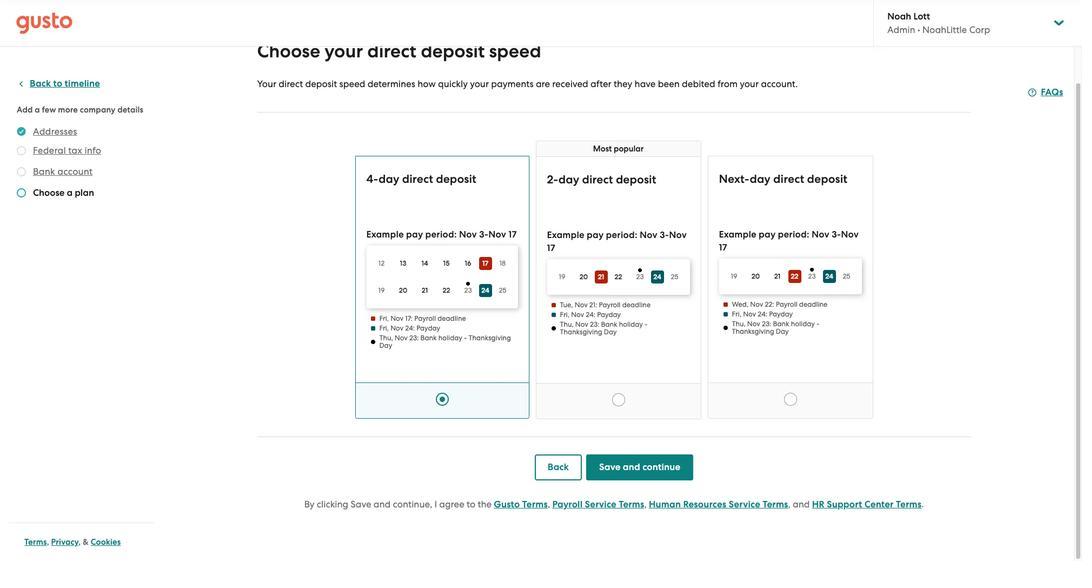 Task type: describe. For each thing, give the bounding box(es) containing it.
back for back
[[548, 462, 569, 473]]

fri, nov 24 : payday for next-
[[733, 310, 794, 318]]

16
[[465, 259, 472, 267]]

they
[[614, 78, 633, 89]]

20 for next-
[[752, 272, 761, 280]]

bank account
[[33, 166, 93, 177]]

i
[[435, 499, 437, 510]]

how
[[418, 78, 436, 89]]

wed,
[[733, 300, 749, 308]]

•
[[918, 24, 921, 35]]

21 right tue,
[[590, 301, 596, 309]]

23 down tue, nov 21 : payroll deadline
[[590, 320, 598, 329]]

noah
[[888, 11, 912, 22]]

add a few more company details
[[17, 105, 144, 115]]

thu, nov 23 : bank holiday -
[[380, 334, 469, 342]]

deadline for 4-day direct deposit
[[438, 314, 466, 323]]

payroll service terms link
[[553, 499, 645, 510]]

1 service from the left
[[585, 499, 617, 510]]

next-
[[720, 172, 750, 186]]

deposit for 4-day direct deposit
[[436, 172, 477, 186]]

faqs
[[1042, 87, 1064, 98]]

privacy
[[51, 537, 79, 547]]

choose your direct deposit speed
[[257, 40, 542, 62]]

bank for 2-day direct deposit
[[602, 320, 618, 329]]

continue
[[643, 462, 681, 473]]

thanksgiving for next-
[[733, 327, 775, 336]]

15
[[444, 259, 450, 267]]

your direct deposit speed determines how quickly your payments are received after they have been debited from your account.
[[257, 78, 799, 89]]

choose a plan
[[33, 187, 94, 199]]

info
[[85, 145, 101, 156]]

back to timeline
[[30, 78, 100, 89]]

after
[[591, 78, 612, 89]]

fri, for 2-
[[560, 311, 570, 319]]

federal
[[33, 145, 66, 156]]

2-
[[547, 173, 559, 187]]

federal tax info
[[33, 145, 101, 156]]

terms left human
[[619, 499, 645, 510]]

example pay period : nov 3 - for next-
[[720, 229, 842, 240]]

determines
[[368, 78, 416, 89]]

period for 2-day direct deposit
[[606, 229, 635, 241]]

choose a plan list
[[17, 125, 150, 202]]

and inside button
[[623, 462, 641, 473]]

agree
[[440, 499, 465, 510]]

25 for 2-day direct deposit
[[671, 273, 679, 281]]

0 horizontal spatial your
[[325, 40, 363, 62]]

deadline for 2-day direct deposit
[[623, 301, 651, 309]]

.
[[922, 499, 925, 510]]

holiday for 2-day direct deposit
[[620, 320, 643, 329]]

thanksgiving day
[[380, 334, 511, 350]]

cookies
[[91, 537, 121, 547]]

gusto
[[494, 499, 520, 510]]

a for plan
[[67, 187, 73, 199]]

terms left privacy link
[[24, 537, 47, 547]]

received
[[553, 78, 589, 89]]

account
[[58, 166, 93, 177]]

nov 17 for 2-
[[547, 229, 687, 254]]

22 inside most popular button
[[615, 273, 623, 281]]

a for few
[[35, 105, 40, 115]]

payments
[[492, 78, 534, 89]]

direct for next-day direct deposit
[[774, 172, 805, 186]]

direct for 4-day direct deposit
[[403, 172, 434, 186]]

noahlittle
[[923, 24, 968, 35]]

popular
[[614, 144, 644, 154]]

21 up tue, nov 21 : payroll deadline
[[598, 273, 605, 281]]

by clicking save and continue, i agree to the gusto terms , payroll service terms , human resources service terms , and hr support center terms .
[[304, 499, 925, 510]]

cookies button
[[91, 536, 121, 549]]

terms , privacy , & cookies
[[24, 537, 121, 547]]

example for next-
[[720, 229, 757, 240]]

20 for 2-
[[580, 273, 588, 281]]

23 down fri, nov 17 : payroll deadline
[[410, 334, 417, 342]]

deposit for choose your direct deposit speed
[[421, 40, 485, 62]]

25 for next-day direct deposit
[[843, 272, 851, 280]]

terms link
[[24, 537, 47, 547]]

gusto terms link
[[494, 499, 548, 510]]

4-day direct deposit
[[367, 172, 477, 186]]

0 horizontal spatial 20
[[399, 286, 408, 294]]

choose for choose your direct deposit speed
[[257, 40, 321, 62]]

save and continue button
[[587, 455, 694, 481]]

example pay period : nov 3 - nov 17
[[367, 229, 517, 240]]

timeline
[[65, 78, 100, 89]]

2 horizontal spatial your
[[740, 78, 759, 89]]

example for 4-
[[367, 229, 404, 240]]

holiday for 4-day direct deposit
[[439, 334, 463, 342]]

continue,
[[393, 499, 433, 510]]

2 service from the left
[[729, 499, 761, 510]]

terms left hr
[[763, 499, 789, 510]]

add
[[17, 105, 33, 115]]

been
[[658, 78, 680, 89]]

account.
[[762, 78, 799, 89]]

3 for 2-day direct deposit
[[660, 229, 666, 241]]

payday for 4-
[[417, 324, 441, 332]]

hr
[[813, 499, 825, 510]]

federal tax info button
[[33, 144, 101, 157]]

lott
[[914, 11, 931, 22]]

quickly
[[438, 78, 468, 89]]

admin
[[888, 24, 916, 35]]

22 down "15"
[[443, 286, 451, 294]]

wed, nov 22 : payroll deadline
[[733, 300, 828, 308]]

23 down 16
[[465, 286, 472, 295]]

fri, nov 17 : payroll deadline
[[380, 314, 466, 323]]

period for 4-day direct deposit
[[426, 229, 455, 240]]

bank for 4-day direct deposit
[[421, 334, 437, 342]]

are
[[536, 78, 550, 89]]

0 horizontal spatial and
[[374, 499, 391, 510]]

details
[[118, 105, 144, 115]]

next-day direct deposit
[[720, 172, 848, 186]]

0 horizontal spatial 25
[[499, 286, 507, 294]]

3 for next-day direct deposit
[[832, 229, 838, 240]]

clicking
[[317, 499, 349, 510]]

23 up wed, nov 22 : payroll deadline at the right bottom of the page
[[809, 272, 816, 280]]

21 up wed, nov 22 : payroll deadline at the right bottom of the page
[[775, 272, 781, 280]]

1 horizontal spatial speed
[[490, 40, 542, 62]]

tue,
[[560, 301, 573, 309]]

addresses button
[[33, 125, 77, 138]]

day for next-
[[750, 172, 771, 186]]

payroll down back button
[[553, 499, 583, 510]]

1 vertical spatial speed
[[340, 78, 366, 89]]

support
[[828, 499, 863, 510]]

2-day direct deposit
[[547, 173, 657, 187]]

4-
[[367, 172, 379, 186]]

example for 2-
[[547, 229, 585, 241]]

corp
[[970, 24, 991, 35]]

payroll for next-
[[777, 300, 798, 308]]

bank inside button
[[33, 166, 55, 177]]

18
[[500, 259, 506, 267]]

pay for 4-
[[406, 229, 423, 240]]



Task type: locate. For each thing, give the bounding box(es) containing it.
tue, nov 21 : payroll deadline
[[560, 301, 651, 309]]

choose inside list
[[33, 187, 65, 199]]

tax
[[68, 145, 82, 156]]

none radio inside most popular button
[[612, 393, 625, 406]]

thu, down wed,
[[733, 320, 746, 328]]

service right resources
[[729, 499, 761, 510]]

day down tue, nov 21 : payroll deadline
[[604, 328, 617, 336]]

0 horizontal spatial example
[[367, 229, 404, 240]]

holiday inside most popular button
[[620, 320, 643, 329]]

save inside button
[[600, 462, 621, 473]]

20 up tue, nov 21 : payroll deadline
[[580, 273, 588, 281]]

22 up wed, nov 22 : payroll deadline at the right bottom of the page
[[791, 272, 799, 280]]

nov 17 for next-
[[720, 229, 859, 253]]

direct for 2-day direct deposit
[[583, 173, 614, 187]]

0 horizontal spatial day
[[379, 172, 400, 186]]

1 vertical spatial save
[[351, 499, 372, 510]]

center
[[865, 499, 894, 510]]

3 for 4-day direct deposit
[[479, 229, 485, 240]]

2 horizontal spatial payday
[[770, 310, 794, 318]]

1 horizontal spatial save
[[600, 462, 621, 473]]

1 horizontal spatial period
[[606, 229, 635, 241]]

0 horizontal spatial example pay period : nov 3 -
[[547, 229, 670, 241]]

save
[[600, 462, 621, 473], [351, 499, 372, 510]]

0 horizontal spatial a
[[35, 105, 40, 115]]

2 horizontal spatial 3
[[832, 229, 838, 240]]

0 horizontal spatial to
[[53, 78, 62, 89]]

a left the plan at the top of page
[[67, 187, 73, 199]]

None radio
[[612, 393, 625, 406]]

1 vertical spatial choose
[[33, 187, 65, 199]]

1 horizontal spatial day
[[604, 328, 617, 336]]

1 horizontal spatial nov 17
[[720, 229, 859, 253]]

bank account button
[[33, 165, 93, 178]]

deadline for next-day direct deposit
[[800, 300, 828, 308]]

thu, for 2-
[[560, 320, 574, 329]]

back for back to timeline
[[30, 78, 51, 89]]

19 down 12
[[379, 286, 385, 294]]

deposit for 2-day direct deposit
[[616, 173, 657, 187]]

2 horizontal spatial thanksgiving
[[733, 327, 775, 336]]

22 up tue, nov 21 : payroll deadline
[[615, 273, 623, 281]]

save right clicking
[[351, 499, 372, 510]]

human
[[649, 499, 681, 510]]

thu, down tue,
[[560, 320, 574, 329]]

None button
[[355, 156, 530, 419], [708, 156, 874, 419], [355, 156, 530, 419], [708, 156, 874, 419]]

17 inside most popular button
[[547, 242, 556, 254]]

23 up tue, nov 21 : payroll deadline
[[637, 273, 644, 281]]

0 horizontal spatial period
[[426, 229, 455, 240]]

and left hr
[[793, 499, 811, 510]]

1 horizontal spatial a
[[67, 187, 73, 199]]

resources
[[684, 499, 727, 510]]

1 horizontal spatial holiday
[[620, 320, 643, 329]]

to left timeline
[[53, 78, 62, 89]]

nov 17
[[720, 229, 859, 253], [547, 229, 687, 254]]

thu, for next-
[[733, 320, 746, 328]]

fri,
[[733, 310, 742, 318], [560, 311, 570, 319], [380, 314, 389, 323], [380, 324, 389, 332]]

fri, down tue,
[[560, 311, 570, 319]]

0 vertical spatial speed
[[490, 40, 542, 62]]

1 horizontal spatial service
[[729, 499, 761, 510]]

choose for choose a plan
[[33, 187, 65, 199]]

fri, nov 24 : payday down tue, nov 21 : payroll deadline
[[560, 311, 621, 319]]

1 vertical spatial a
[[67, 187, 73, 199]]

thu, nov 23 : bank holiday - thanksgiving day down tue, nov 21 : payroll deadline
[[560, 320, 648, 336]]

back inside button
[[30, 78, 51, 89]]

speed up payments
[[490, 40, 542, 62]]

hr support center terms link
[[813, 499, 922, 510]]

19 for 2-
[[559, 273, 566, 281]]

0 vertical spatial back
[[30, 78, 51, 89]]

period inside most popular button
[[606, 229, 635, 241]]

from
[[718, 78, 738, 89]]

period for next-day direct deposit
[[779, 229, 807, 240]]

privacy link
[[51, 537, 79, 547]]

thu, nov 23 : bank holiday - thanksgiving day
[[733, 320, 820, 336], [560, 320, 648, 336]]

example pay period : nov 3 - for 2-
[[547, 229, 670, 241]]

14
[[422, 259, 428, 267]]

1 horizontal spatial thu,
[[560, 320, 574, 329]]

back up few
[[30, 78, 51, 89]]

0 horizontal spatial 3
[[479, 229, 485, 240]]

0 horizontal spatial speed
[[340, 78, 366, 89]]

choose up your
[[257, 40, 321, 62]]

0 vertical spatial choose
[[257, 40, 321, 62]]

circle check image
[[17, 125, 26, 138]]

payroll for 4-
[[415, 314, 436, 323]]

1 horizontal spatial payday
[[598, 311, 621, 319]]

2 horizontal spatial 20
[[752, 272, 761, 280]]

and left continue,
[[374, 499, 391, 510]]

to left the
[[467, 499, 476, 510]]

day down fri, nov 17 : payroll deadline
[[380, 342, 393, 350]]

day down wed, nov 22 : payroll deadline at the right bottom of the page
[[777, 327, 789, 336]]

save inside by clicking save and continue, i agree to the gusto terms , payroll service terms , human resources service terms , and hr support center terms .
[[351, 499, 372, 510]]

and
[[623, 462, 641, 473], [374, 499, 391, 510], [793, 499, 811, 510]]

2 horizontal spatial day
[[777, 327, 789, 336]]

13
[[400, 259, 407, 267]]

deposit
[[421, 40, 485, 62], [305, 78, 337, 89], [436, 172, 477, 186], [808, 172, 848, 186], [616, 173, 657, 187]]

2 check image from the top
[[17, 167, 26, 176]]

0 horizontal spatial day
[[380, 342, 393, 350]]

thanksgiving for 2-
[[560, 328, 603, 336]]

home image
[[16, 12, 73, 34]]

2 horizontal spatial holiday
[[792, 320, 816, 328]]

payday for 2-
[[598, 311, 621, 319]]

speed left determines
[[340, 78, 366, 89]]

2 vertical spatial check image
[[17, 188, 26, 198]]

faqs button
[[1029, 86, 1064, 99]]

service
[[585, 499, 617, 510], [729, 499, 761, 510]]

debited
[[683, 78, 716, 89]]

example
[[367, 229, 404, 240], [720, 229, 757, 240], [547, 229, 585, 241]]

to inside button
[[53, 78, 62, 89]]

save up by clicking save and continue, i agree to the gusto terms , payroll service terms , human resources service terms , and hr support center terms .
[[600, 462, 621, 473]]

0 horizontal spatial service
[[585, 499, 617, 510]]

0 horizontal spatial pay
[[406, 229, 423, 240]]

bank for next-day direct deposit
[[774, 320, 790, 328]]

0 vertical spatial save
[[600, 462, 621, 473]]

fri, down wed,
[[733, 310, 742, 318]]

thu, nov 23 : bank holiday - thanksgiving day inside most popular button
[[560, 320, 648, 336]]

nov 17 inside most popular button
[[547, 229, 687, 254]]

1 horizontal spatial your
[[470, 78, 489, 89]]

thanksgiving inside most popular button
[[560, 328, 603, 336]]

fri, nov 24 : payday inside most popular button
[[560, 311, 621, 319]]

2 horizontal spatial fri, nov 24 : payday
[[733, 310, 794, 318]]

3 check image from the top
[[17, 188, 26, 198]]

deadline
[[800, 300, 828, 308], [623, 301, 651, 309], [438, 314, 466, 323]]

1 horizontal spatial deadline
[[623, 301, 651, 309]]

bank inside most popular button
[[602, 320, 618, 329]]

a inside list
[[67, 187, 73, 199]]

0 horizontal spatial fri, nov 24 : payday
[[380, 324, 441, 332]]

thu, down fri, nov 17 : payroll deadline
[[380, 334, 393, 342]]

0 vertical spatial check image
[[17, 146, 26, 155]]

fri, nov 24 : payday
[[733, 310, 794, 318], [560, 311, 621, 319], [380, 324, 441, 332]]

deposit inside most popular button
[[616, 173, 657, 187]]

fri, nov 24 : payday down wed, nov 22 : payroll deadline at the right bottom of the page
[[733, 310, 794, 318]]

20
[[752, 272, 761, 280], [580, 273, 588, 281], [399, 286, 408, 294]]

bank down tue, nov 21 : payroll deadline
[[602, 320, 618, 329]]

fri, inside most popular button
[[560, 311, 570, 319]]

fri, for 4-
[[380, 324, 389, 332]]

human resources service terms link
[[649, 499, 789, 510]]

thu, nov 23 : bank holiday - thanksgiving day for 2-
[[560, 320, 648, 336]]

pay inside most popular button
[[587, 229, 604, 241]]

payroll inside most popular button
[[599, 301, 621, 309]]

17
[[509, 229, 517, 240], [720, 242, 728, 253], [547, 242, 556, 254], [483, 259, 489, 267], [406, 314, 411, 323]]

check image for federal
[[17, 146, 26, 155]]

few
[[42, 105, 56, 115]]

a
[[35, 105, 40, 115], [67, 187, 73, 199]]

19 up tue,
[[559, 273, 566, 281]]

20 down 13
[[399, 286, 408, 294]]

, left hr
[[789, 499, 791, 510]]

1 vertical spatial to
[[467, 499, 476, 510]]

0 horizontal spatial nov 17
[[547, 229, 687, 254]]

&
[[83, 537, 89, 547]]

thu, nov 23 : bank holiday - thanksgiving day for next-
[[733, 320, 820, 336]]

fri, nov 24 : payday for 4-
[[380, 324, 441, 332]]

1 horizontal spatial 3
[[660, 229, 666, 241]]

example pay period : nov 3 - inside most popular button
[[547, 229, 670, 241]]

more
[[58, 105, 78, 115]]

payday up the thu, nov 23 : bank holiday - at bottom left
[[417, 324, 441, 332]]

your
[[325, 40, 363, 62], [470, 78, 489, 89], [740, 78, 759, 89]]

holiday
[[792, 320, 816, 328], [620, 320, 643, 329], [439, 334, 463, 342]]

-
[[485, 229, 489, 240], [838, 229, 842, 240], [666, 229, 670, 241], [817, 320, 820, 328], [645, 320, 648, 329], [464, 334, 467, 342]]

deadline inside most popular button
[[623, 301, 651, 309]]

day inside most popular button
[[559, 173, 580, 187]]

pay for 2-
[[587, 229, 604, 241]]

0 horizontal spatial thu,
[[380, 334, 393, 342]]

payroll right wed,
[[777, 300, 798, 308]]

19 up wed,
[[731, 272, 738, 280]]

payday down tue, nov 21 : payroll deadline
[[598, 311, 621, 319]]

have
[[635, 78, 656, 89]]

day for 2-
[[604, 328, 617, 336]]

0 horizontal spatial holiday
[[439, 334, 463, 342]]

2 horizontal spatial pay
[[759, 229, 776, 240]]

check image for bank
[[17, 167, 26, 176]]

1 horizontal spatial thu, nov 23 : bank holiday - thanksgiving day
[[733, 320, 820, 336]]

save and continue
[[600, 462, 681, 473]]

most
[[594, 144, 612, 154]]

day for next-
[[777, 327, 789, 336]]

fri, nov 24 : payday for 2-
[[560, 311, 621, 319]]

0 vertical spatial to
[[53, 78, 62, 89]]

noah lott admin • noahlittle corp
[[888, 11, 991, 35]]

payday for next-
[[770, 310, 794, 318]]

,
[[548, 499, 551, 510], [645, 499, 647, 510], [789, 499, 791, 510], [47, 537, 49, 547], [79, 537, 81, 547]]

2 horizontal spatial thu,
[[733, 320, 746, 328]]

2 horizontal spatial and
[[793, 499, 811, 510]]

day for 4-
[[379, 172, 400, 186]]

thu, for 4-
[[380, 334, 393, 342]]

, down back button
[[548, 499, 551, 510]]

3 inside most popular button
[[660, 229, 666, 241]]

thu, inside most popular button
[[560, 320, 574, 329]]

2 horizontal spatial example
[[720, 229, 757, 240]]

thanksgiving inside thanksgiving day
[[469, 334, 511, 342]]

, left human
[[645, 499, 647, 510]]

to
[[53, 78, 62, 89], [467, 499, 476, 510]]

Most popular button
[[536, 156, 702, 419]]

holiday down fri, nov 17 : payroll deadline
[[439, 334, 463, 342]]

example inside most popular button
[[547, 229, 585, 241]]

payday inside most popular button
[[598, 311, 621, 319]]

day inside thanksgiving day
[[380, 342, 393, 350]]

1 check image from the top
[[17, 146, 26, 155]]

19 for next-
[[731, 272, 738, 280]]

payroll right tue,
[[599, 301, 621, 309]]

bank down fri, nov 17 : payroll deadline
[[421, 334, 437, 342]]

holiday down wed, nov 22 : payroll deadline at the right bottom of the page
[[792, 320, 816, 328]]

1 horizontal spatial example
[[547, 229, 585, 241]]

payday down wed, nov 22 : payroll deadline at the right bottom of the page
[[770, 310, 794, 318]]

plan
[[75, 187, 94, 199]]

0 horizontal spatial 19
[[379, 286, 385, 294]]

most popular
[[594, 144, 644, 154]]

12
[[379, 259, 385, 267]]

0 horizontal spatial payday
[[417, 324, 441, 332]]

pay for next-
[[759, 229, 776, 240]]

back inside button
[[548, 462, 569, 473]]

fri, down fri, nov 17 : payroll deadline
[[380, 324, 389, 332]]

terms right gusto
[[523, 499, 548, 510]]

2 horizontal spatial 25
[[843, 272, 851, 280]]

1 horizontal spatial example pay period : nov 3 -
[[720, 229, 842, 240]]

24
[[826, 272, 834, 280], [654, 273, 662, 281], [482, 286, 490, 295], [758, 310, 766, 318], [586, 311, 594, 319], [406, 324, 413, 332]]

None radio
[[436, 393, 449, 406], [785, 393, 797, 406], [436, 393, 449, 406], [785, 393, 797, 406]]

1 horizontal spatial thanksgiving
[[560, 328, 603, 336]]

back
[[30, 78, 51, 89], [548, 462, 569, 473]]

0 horizontal spatial thu, nov 23 : bank holiday - thanksgiving day
[[560, 320, 648, 336]]

bank down federal on the top left
[[33, 166, 55, 177]]

service down save and continue button
[[585, 499, 617, 510]]

1 vertical spatial check image
[[17, 167, 26, 176]]

terms
[[523, 499, 548, 510], [619, 499, 645, 510], [763, 499, 789, 510], [897, 499, 922, 510], [24, 537, 47, 547]]

direct inside most popular button
[[583, 173, 614, 187]]

, left &
[[79, 537, 81, 547]]

1 horizontal spatial fri, nov 24 : payday
[[560, 311, 621, 319]]

0 horizontal spatial back
[[30, 78, 51, 89]]

direct
[[368, 40, 417, 62], [279, 78, 303, 89], [403, 172, 434, 186], [774, 172, 805, 186], [583, 173, 614, 187]]

1 horizontal spatial 19
[[559, 273, 566, 281]]

19
[[731, 272, 738, 280], [559, 273, 566, 281], [379, 286, 385, 294]]

back button
[[535, 455, 582, 481]]

25 inside most popular button
[[671, 273, 679, 281]]

23 down wed, nov 22 : payroll deadline at the right bottom of the page
[[763, 320, 770, 328]]

fri, nov 24 : payday down fri, nov 17 : payroll deadline
[[380, 324, 441, 332]]

payroll up the thu, nov 23 : bank holiday - at bottom left
[[415, 314, 436, 323]]

1 horizontal spatial 20
[[580, 273, 588, 281]]

20 up wed, nov 22 : payroll deadline at the right bottom of the page
[[752, 272, 761, 280]]

1 horizontal spatial pay
[[587, 229, 604, 241]]

company
[[80, 105, 116, 115]]

by
[[304, 499, 315, 510]]

holiday for next-day direct deposit
[[792, 320, 816, 328]]

to inside by clicking save and continue, i agree to the gusto terms , payroll service terms , human resources service terms , and hr support center terms .
[[467, 499, 476, 510]]

terms right center
[[897, 499, 922, 510]]

check image
[[17, 146, 26, 155], [17, 167, 26, 176], [17, 188, 26, 198]]

day inside most popular button
[[604, 328, 617, 336]]

1 horizontal spatial and
[[623, 462, 641, 473]]

21 down 14
[[422, 286, 428, 294]]

fri, up the thu, nov 23 : bank holiday - at bottom left
[[380, 314, 389, 323]]

0 horizontal spatial thanksgiving
[[469, 334, 511, 342]]

0 horizontal spatial choose
[[33, 187, 65, 199]]

2 horizontal spatial day
[[750, 172, 771, 186]]

back up gusto terms link
[[548, 462, 569, 473]]

day for 2-
[[559, 173, 580, 187]]

0 horizontal spatial save
[[351, 499, 372, 510]]

deposit for next-day direct deposit
[[808, 172, 848, 186]]

2 horizontal spatial deadline
[[800, 300, 828, 308]]

0 vertical spatial a
[[35, 105, 40, 115]]

example pay period : nov 3 -
[[720, 229, 842, 240], [547, 229, 670, 241]]

fri, for next-
[[733, 310, 742, 318]]

23
[[809, 272, 816, 280], [637, 273, 644, 281], [465, 286, 472, 295], [763, 320, 770, 328], [590, 320, 598, 329], [410, 334, 417, 342]]

thanksgiving
[[733, 327, 775, 336], [560, 328, 603, 336], [469, 334, 511, 342]]

thu,
[[733, 320, 746, 328], [560, 320, 574, 329], [380, 334, 393, 342]]

pay
[[406, 229, 423, 240], [759, 229, 776, 240], [587, 229, 604, 241]]

2 horizontal spatial 19
[[731, 272, 738, 280]]

1 horizontal spatial to
[[467, 499, 476, 510]]

, left privacy link
[[47, 537, 49, 547]]

bank
[[33, 166, 55, 177], [774, 320, 790, 328], [602, 320, 618, 329], [421, 334, 437, 342]]

1 horizontal spatial 25
[[671, 273, 679, 281]]

22
[[791, 272, 799, 280], [615, 273, 623, 281], [443, 286, 451, 294], [766, 300, 773, 308]]

direct for choose your direct deposit speed
[[368, 40, 417, 62]]

a left few
[[35, 105, 40, 115]]

your
[[257, 78, 277, 89]]

1 horizontal spatial day
[[559, 173, 580, 187]]

and left continue
[[623, 462, 641, 473]]

2 horizontal spatial period
[[779, 229, 807, 240]]

back to timeline button
[[17, 77, 100, 90]]

1 vertical spatial back
[[548, 462, 569, 473]]

payroll for 2-
[[599, 301, 621, 309]]

22 right wed,
[[766, 300, 773, 308]]

1 horizontal spatial back
[[548, 462, 569, 473]]

19 inside most popular button
[[559, 273, 566, 281]]

the
[[478, 499, 492, 510]]

20 inside most popular button
[[580, 273, 588, 281]]

thu, nov 23 : bank holiday - thanksgiving day down wed, nov 22 : payroll deadline at the right bottom of the page
[[733, 320, 820, 336]]

holiday down tue, nov 21 : payroll deadline
[[620, 320, 643, 329]]

payday
[[770, 310, 794, 318], [598, 311, 621, 319], [417, 324, 441, 332]]

choose down bank account
[[33, 187, 65, 199]]

0 horizontal spatial deadline
[[438, 314, 466, 323]]

day
[[777, 327, 789, 336], [604, 328, 617, 336], [380, 342, 393, 350]]

1 horizontal spatial choose
[[257, 40, 321, 62]]

3
[[479, 229, 485, 240], [832, 229, 838, 240], [660, 229, 666, 241]]

bank down wed, nov 22 : payroll deadline at the right bottom of the page
[[774, 320, 790, 328]]

addresses
[[33, 126, 77, 137]]

nov
[[459, 229, 477, 240], [489, 229, 507, 240], [812, 229, 830, 240], [842, 229, 859, 240], [640, 229, 658, 241], [670, 229, 687, 241], [751, 300, 764, 308], [575, 301, 588, 309], [744, 310, 757, 318], [572, 311, 585, 319], [391, 314, 404, 323], [748, 320, 761, 328], [576, 320, 589, 329], [391, 324, 404, 332], [395, 334, 408, 342]]



Task type: vqa. For each thing, say whether or not it's contained in the screenshot.
See if you qualify for R&D tax credits if
no



